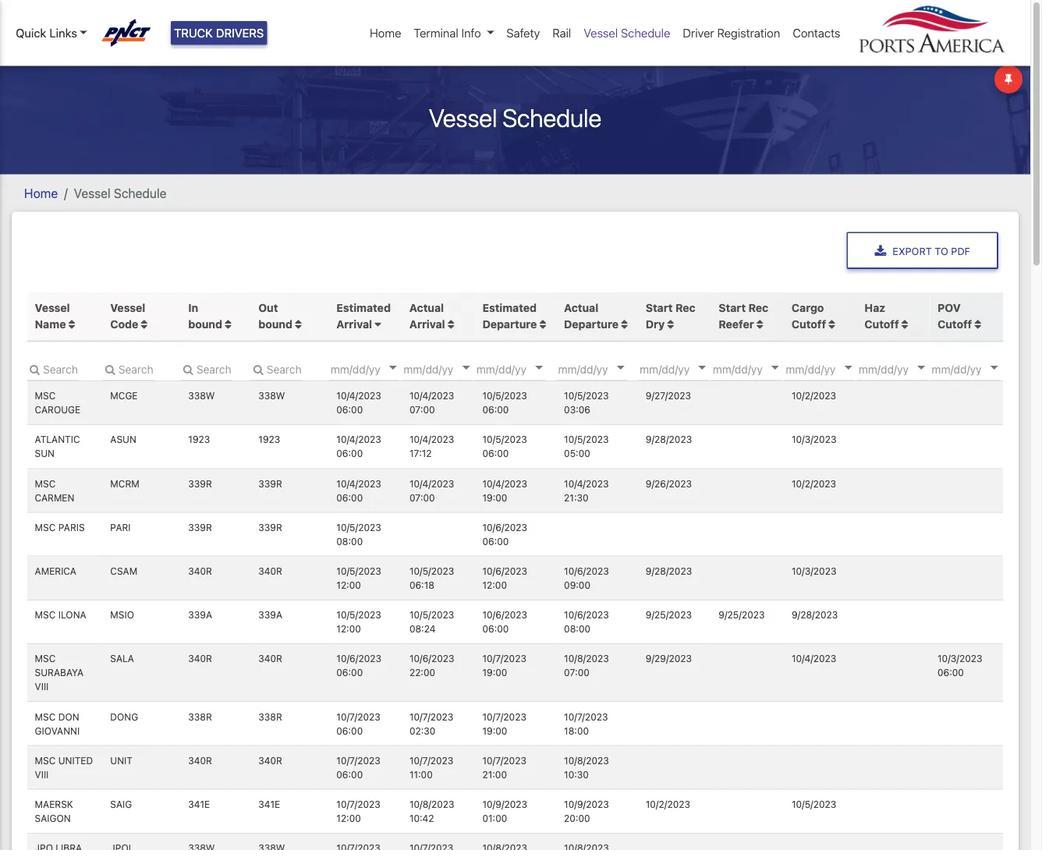Task type: vqa. For each thing, say whether or not it's contained in the screenshot.
msc surabaya viii
yes



Task type: describe. For each thing, give the bounding box(es) containing it.
10/8/2023 for 07:00
[[564, 654, 609, 665]]

arrival for actual arrival
[[410, 318, 445, 331]]

10/9/2023 20:00
[[564, 799, 609, 824]]

truck drivers
[[174, 26, 264, 40]]

msc for msc paris
[[35, 522, 56, 533]]

10/5/2023 12:00 for 08:24
[[337, 610, 382, 635]]

terminal
[[414, 26, 459, 40]]

sun
[[35, 449, 55, 460]]

19:00 for 10/6/2023 22:00
[[483, 668, 508, 679]]

10/4/2023 17:12
[[410, 435, 455, 460]]

safety link
[[501, 18, 547, 48]]

pdf
[[952, 245, 971, 257]]

mcge
[[110, 391, 138, 402]]

carouge
[[35, 405, 80, 416]]

10/5/2023 08:00
[[337, 522, 382, 547]]

america
[[35, 566, 76, 577]]

surabaya
[[35, 668, 84, 679]]

cutoff for pov
[[938, 318, 973, 331]]

1 9/25/2023 from the left
[[646, 610, 692, 621]]

2 339a from the left
[[259, 610, 283, 621]]

0 horizontal spatial home link
[[24, 186, 58, 201]]

dry
[[646, 318, 665, 331]]

8 mm/dd/yy field from the left
[[858, 357, 951, 381]]

01:00
[[483, 814, 508, 824]]

export
[[893, 245, 933, 257]]

10/7/2023 left 10/8/2023 10:42
[[337, 799, 381, 810]]

9/29/2023
[[646, 654, 693, 665]]

export to pdf
[[893, 245, 971, 257]]

in
[[188, 302, 198, 315]]

06:00 inside 10/3/2023 06:00
[[938, 668, 965, 679]]

10/9/2023 for 20:00
[[564, 799, 609, 810]]

open calendar image for first "mm/dd/yy" field from right
[[991, 366, 999, 370]]

2 9/25/2023 from the left
[[719, 610, 765, 621]]

home inside home link
[[370, 26, 402, 40]]

rail
[[553, 26, 572, 40]]

06:18
[[410, 580, 435, 591]]

truck drivers link
[[171, 21, 267, 45]]

10:42
[[410, 814, 434, 824]]

msc carmen
[[35, 478, 74, 503]]

rec for start rec dry
[[676, 302, 696, 315]]

to
[[935, 245, 949, 257]]

driver registration link
[[677, 18, 787, 48]]

truck
[[174, 26, 213, 40]]

msc don giovanni
[[35, 712, 80, 737]]

actual departure
[[564, 302, 619, 331]]

10/7/2023 18:00
[[564, 712, 609, 737]]

3 mm/dd/yy field from the left
[[475, 357, 569, 381]]

1 338w from the left
[[188, 391, 215, 402]]

1 open calendar image from the left
[[463, 366, 470, 370]]

cutoff for cargo
[[792, 318, 827, 331]]

1 vertical spatial vessel schedule
[[429, 103, 602, 132]]

10/9/2023 for 01:00
[[483, 799, 528, 810]]

9/27/2023
[[646, 391, 692, 402]]

departure for estimated
[[483, 318, 537, 331]]

10/3/2023 06:00
[[938, 654, 983, 679]]

1 341e from the left
[[188, 799, 210, 810]]

10/7/2023 06:00 for 11:00
[[337, 756, 381, 781]]

10/4/2023 07:00 for 10/4/2023
[[410, 478, 455, 503]]

msc ilona
[[35, 610, 86, 621]]

bound for out
[[259, 318, 293, 331]]

export to pdf link
[[847, 232, 999, 269]]

19:00 for 10/4/2023 07:00
[[483, 492, 508, 503]]

21:30
[[564, 492, 589, 503]]

9 mm/dd/yy field from the left
[[931, 357, 1024, 381]]

10/5/2023 08:24
[[410, 610, 455, 635]]

2 open calendar image from the left
[[699, 366, 707, 370]]

10/6/2023 22:00
[[410, 654, 455, 679]]

msc for msc united viii
[[35, 756, 56, 767]]

rec for start rec reefer
[[749, 302, 769, 315]]

vessel name
[[35, 302, 70, 331]]

10/8/2023 10:42
[[410, 799, 455, 824]]

saig
[[110, 799, 132, 810]]

12:00 for 10/5/2023 08:24
[[337, 624, 361, 635]]

start for dry
[[646, 302, 673, 315]]

rail link
[[547, 18, 578, 48]]

mcrm
[[110, 478, 140, 489]]

10/8/2023 for 10:42
[[410, 799, 455, 810]]

open calendar image for eighth "mm/dd/yy" field
[[918, 366, 926, 370]]

10/5/2023 03:06
[[564, 391, 609, 416]]

2 341e from the left
[[259, 799, 280, 810]]

pari
[[110, 522, 131, 533]]

10/9/2023 01:00
[[483, 799, 528, 824]]

contacts link
[[787, 18, 847, 48]]

07:00 for 10/4/2023 19:00
[[410, 492, 435, 503]]

10/5/2023 12:00 for 06:18
[[337, 566, 382, 591]]

atlantic sun
[[35, 435, 80, 460]]

02:30
[[410, 726, 436, 737]]

vessel code
[[110, 302, 145, 331]]

10/8/2023 for 10:30
[[564, 756, 609, 767]]

10/8/2023 07:00
[[564, 654, 609, 679]]

08:00 for 10/5/2023 08:00
[[337, 536, 363, 547]]

pov cutoff
[[938, 302, 973, 331]]

10/6/2023 06:00 for 10/5/2023 12:00
[[483, 610, 528, 635]]

dong
[[110, 712, 138, 723]]

10/5/2023 05:00
[[564, 435, 609, 460]]

start rec dry
[[646, 302, 696, 331]]

10/2/2023 for 9/27/2023
[[792, 391, 837, 402]]

maersk saigon
[[35, 799, 73, 824]]

3 open calendar image from the left
[[772, 366, 780, 370]]

quick links
[[16, 26, 77, 40]]

terminal info
[[414, 26, 481, 40]]

in bound
[[188, 302, 225, 331]]

10/4/2023 21:30
[[564, 478, 609, 503]]

10/6/2023 08:00
[[564, 610, 609, 635]]

10/6/2023 right "10/5/2023 06:18"
[[483, 566, 528, 577]]

10/7/2023 right "10/6/2023 22:00"
[[483, 654, 527, 665]]

msc carouge
[[35, 391, 80, 416]]

12:00 inside 10/6/2023 12:00
[[483, 580, 507, 591]]

1 1923 from the left
[[188, 435, 210, 445]]

0 horizontal spatial home
[[24, 186, 58, 201]]

msc paris
[[35, 522, 85, 533]]

reefer
[[719, 318, 755, 331]]

4 mm/dd/yy field from the left
[[557, 357, 651, 381]]

msc for msc carouge
[[35, 391, 56, 402]]

download image
[[875, 245, 887, 258]]

10/7/2023 19:00 for 10/6/2023
[[483, 654, 527, 679]]

open calendar image for sixth "mm/dd/yy" field from right
[[617, 366, 625, 370]]

departure for actual
[[564, 318, 619, 331]]

10/6/2023 12:00
[[483, 566, 528, 591]]

07:00 for 10/5/2023 06:00
[[410, 405, 435, 416]]

10/6/2023 left "10/6/2023 22:00"
[[337, 654, 382, 665]]

quick
[[16, 26, 46, 40]]

5 mm/dd/yy field from the left
[[639, 357, 732, 381]]

2 338w from the left
[[259, 391, 285, 402]]

2 mm/dd/yy field from the left
[[402, 357, 496, 381]]

10/7/2023 up the 10/7/2023 12:00
[[337, 756, 381, 767]]

9/28/2023 for 10/6/2023
[[646, 566, 693, 577]]

10/7/2023 21:00
[[483, 756, 527, 781]]



Task type: locate. For each thing, give the bounding box(es) containing it.
1 vertical spatial 19:00
[[483, 668, 508, 679]]

0 vertical spatial 10/6/2023 06:00
[[483, 522, 528, 547]]

mm/dd/yy field up 9/27/2023
[[639, 357, 732, 381]]

departure
[[483, 318, 537, 331], [564, 318, 619, 331]]

6 msc from the top
[[35, 712, 56, 723]]

10/7/2023 left 10/7/2023 02:30 at the bottom of page
[[337, 712, 381, 723]]

12:00
[[337, 580, 361, 591], [483, 580, 507, 591], [337, 624, 361, 635], [337, 814, 361, 824]]

1 vertical spatial 10/7/2023 19:00
[[483, 712, 527, 737]]

10/9/2023
[[483, 799, 528, 810], [564, 799, 609, 810]]

mm/dd/yy field
[[329, 357, 423, 381], [402, 357, 496, 381], [475, 357, 569, 381], [557, 357, 651, 381], [639, 357, 732, 381], [712, 357, 805, 381], [785, 357, 878, 381], [858, 357, 951, 381], [931, 357, 1024, 381]]

1 cutoff from the left
[[792, 318, 827, 331]]

2 10/4/2023 07:00 from the top
[[410, 478, 455, 503]]

mm/dd/yy field down reefer on the right top of the page
[[712, 357, 805, 381]]

0 vertical spatial home
[[370, 26, 402, 40]]

338w
[[188, 391, 215, 402], [259, 391, 285, 402]]

1 rec from the left
[[676, 302, 696, 315]]

0 horizontal spatial start
[[646, 302, 673, 315]]

cutoff down "pov"
[[938, 318, 973, 331]]

1 horizontal spatial 338r
[[259, 712, 282, 723]]

9/28/2023 for 10/5/2023
[[646, 435, 693, 445]]

bound down in
[[188, 318, 223, 331]]

cutoff
[[792, 318, 827, 331], [865, 318, 900, 331], [938, 318, 973, 331]]

3 cutoff from the left
[[938, 318, 973, 331]]

start
[[646, 302, 673, 315], [719, 302, 746, 315]]

msc inside msc united viii
[[35, 756, 56, 767]]

unit
[[110, 756, 133, 767]]

1 horizontal spatial 338w
[[259, 391, 285, 402]]

2 vertical spatial 10/4/2023 06:00
[[337, 478, 382, 503]]

2 1923 from the left
[[259, 435, 280, 445]]

0 vertical spatial 10/8/2023
[[564, 654, 609, 665]]

carmen
[[35, 492, 74, 503]]

msc united viii
[[35, 756, 93, 781]]

schedule
[[621, 26, 671, 40], [503, 103, 602, 132], [114, 186, 167, 201]]

18:00
[[564, 726, 589, 737]]

10/7/2023 12:00
[[337, 799, 381, 824]]

msio
[[110, 610, 134, 621]]

12:00 for 10/8/2023 10:42
[[337, 814, 361, 824]]

1 vertical spatial 10/8/2023
[[564, 756, 609, 767]]

10/6/2023 06:00 down 10/6/2023 12:00
[[483, 610, 528, 635]]

1 vertical spatial 10/6/2023 06:00
[[483, 610, 528, 635]]

10/8/2023 10:30
[[564, 756, 609, 781]]

1 arrival from the left
[[337, 318, 372, 331]]

1 10/7/2023 06:00 from the top
[[337, 712, 381, 737]]

1 339a from the left
[[188, 610, 212, 621]]

2 vertical spatial vessel schedule
[[74, 186, 167, 201]]

1 338r from the left
[[188, 712, 212, 723]]

0 vertical spatial 10/4/2023 07:00
[[410, 391, 455, 416]]

20:00
[[564, 814, 591, 824]]

10/7/2023 19:00
[[483, 654, 527, 679], [483, 712, 527, 737]]

1 vertical spatial 08:00
[[564, 624, 591, 635]]

10/4/2023 07:00 down 17:12
[[410, 478, 455, 503]]

10/5/2023 12:00 down the 10/5/2023 08:00
[[337, 566, 382, 591]]

mm/dd/yy field up 10/5/2023 03:06
[[557, 357, 651, 381]]

2 msc from the top
[[35, 478, 56, 489]]

10/4/2023 06:00 for 339r
[[337, 478, 382, 503]]

1 bound from the left
[[188, 318, 223, 331]]

haz
[[865, 302, 886, 315]]

1 horizontal spatial rec
[[749, 302, 769, 315]]

msc for msc carmen
[[35, 478, 56, 489]]

12:00 left the 10:42
[[337, 814, 361, 824]]

0 horizontal spatial cutoff
[[792, 318, 827, 331]]

10/4/2023
[[337, 391, 382, 402], [410, 391, 455, 402], [337, 435, 382, 445], [410, 435, 455, 445], [337, 478, 382, 489], [410, 478, 455, 489], [483, 478, 528, 489], [564, 478, 609, 489], [792, 654, 837, 665]]

1 10/4/2023 06:00 from the top
[[337, 391, 382, 416]]

1 vertical spatial 10/3/2023
[[792, 566, 837, 577]]

2 actual from the left
[[564, 302, 599, 315]]

asun
[[110, 435, 136, 445]]

2 19:00 from the top
[[483, 668, 508, 679]]

0 vertical spatial 10/2/2023
[[792, 391, 837, 402]]

10/4/2023 06:00
[[337, 391, 382, 416], [337, 435, 382, 460], [337, 478, 382, 503]]

2 10/7/2023 06:00 from the top
[[337, 756, 381, 781]]

sala
[[110, 654, 134, 665]]

0 horizontal spatial 10/9/2023
[[483, 799, 528, 810]]

rec
[[676, 302, 696, 315], [749, 302, 769, 315]]

1 vertical spatial home link
[[24, 186, 58, 201]]

msc inside msc carmen
[[35, 478, 56, 489]]

bound down out
[[259, 318, 293, 331]]

10/5/2023 06:00 left 03:06
[[483, 391, 528, 416]]

bound inside the out bound
[[259, 318, 293, 331]]

actual right estimated arrival
[[410, 302, 444, 315]]

2 10/4/2023 06:00 from the top
[[337, 435, 382, 460]]

0 horizontal spatial schedule
[[114, 186, 167, 201]]

0 vertical spatial 10/3/2023
[[792, 435, 837, 445]]

10/4/2023 06:00 for 1923
[[337, 435, 382, 460]]

rec up reefer on the right top of the page
[[749, 302, 769, 315]]

code
[[110, 318, 138, 331]]

10/7/2023 02:30
[[410, 712, 454, 737]]

1 vertical spatial schedule
[[503, 103, 602, 132]]

2 10/7/2023 19:00 from the top
[[483, 712, 527, 737]]

estimated departure
[[483, 302, 537, 331]]

viii for msc surabaya viii
[[35, 682, 49, 693]]

actual right estimated departure
[[564, 302, 599, 315]]

0 vertical spatial schedule
[[621, 26, 671, 40]]

0 vertical spatial home link
[[364, 18, 408, 48]]

4 msc from the top
[[35, 610, 56, 621]]

info
[[462, 26, 481, 40]]

1 horizontal spatial departure
[[564, 318, 619, 331]]

2 vertical spatial 10/2/2023
[[646, 799, 691, 810]]

1 10/7/2023 19:00 from the top
[[483, 654, 527, 679]]

open calendar image for 9th "mm/dd/yy" field from the right
[[389, 366, 397, 370]]

05:00
[[564, 449, 591, 460]]

1 horizontal spatial 10/9/2023
[[564, 799, 609, 810]]

open calendar image for 7th "mm/dd/yy" field from right
[[536, 366, 543, 370]]

0 vertical spatial 07:00
[[410, 405, 435, 416]]

1 10/4/2023 07:00 from the top
[[410, 391, 455, 416]]

3 msc from the top
[[35, 522, 56, 533]]

5 open calendar image from the left
[[918, 366, 926, 370]]

10/8/2023 down 10/6/2023 08:00
[[564, 654, 609, 665]]

0 vertical spatial 10/5/2023 12:00
[[337, 566, 382, 591]]

07:00 inside the 10/8/2023 07:00
[[564, 668, 590, 679]]

mm/dd/yy field down estimated arrival
[[329, 357, 423, 381]]

out bound
[[259, 302, 295, 331]]

0 horizontal spatial 338r
[[188, 712, 212, 723]]

msc for msc ilona
[[35, 610, 56, 621]]

viii for msc united viii
[[35, 770, 49, 781]]

1 mm/dd/yy field from the left
[[329, 357, 423, 381]]

10/6/2023 up 09:00
[[564, 566, 609, 577]]

start for reefer
[[719, 302, 746, 315]]

07:00
[[410, 405, 435, 416], [410, 492, 435, 503], [564, 668, 590, 679]]

1 horizontal spatial start
[[719, 302, 746, 315]]

mm/dd/yy field down 'pov cutoff'
[[931, 357, 1024, 381]]

10/3/2023
[[792, 435, 837, 445], [792, 566, 837, 577], [938, 654, 983, 665]]

msc left ilona
[[35, 610, 56, 621]]

cutoff for haz
[[865, 318, 900, 331]]

open calendar image
[[389, 366, 397, 370], [536, 366, 543, 370], [617, 366, 625, 370], [845, 366, 853, 370], [918, 366, 926, 370], [991, 366, 999, 370]]

home link
[[364, 18, 408, 48], [24, 186, 58, 201]]

msc for msc don giovanni
[[35, 712, 56, 723]]

1 horizontal spatial home link
[[364, 18, 408, 48]]

0 vertical spatial viii
[[35, 682, 49, 693]]

0 horizontal spatial 1923
[[188, 435, 210, 445]]

2 10/9/2023 from the left
[[564, 799, 609, 810]]

19:00 inside 10/4/2023 19:00
[[483, 492, 508, 503]]

start inside start rec dry
[[646, 302, 673, 315]]

1 vertical spatial 10/4/2023 06:00
[[337, 435, 382, 460]]

12:00 inside the 10/7/2023 12:00
[[337, 814, 361, 824]]

actual
[[410, 302, 444, 315], [564, 302, 599, 315]]

2 10/5/2023 06:00 from the top
[[483, 435, 528, 460]]

2 viii from the top
[[35, 770, 49, 781]]

6 mm/dd/yy field from the left
[[712, 357, 805, 381]]

arrival inside estimated arrival
[[337, 318, 372, 331]]

10/7/2023 06:00 for 02:30
[[337, 712, 381, 737]]

03:06
[[564, 405, 591, 416]]

pov
[[938, 302, 962, 315]]

don
[[58, 712, 79, 723]]

07:00 up 10/7/2023 18:00
[[564, 668, 590, 679]]

08:00 inside the 10/5/2023 08:00
[[337, 536, 363, 547]]

cutoff down the cargo
[[792, 318, 827, 331]]

msc up the carouge
[[35, 391, 56, 402]]

1 horizontal spatial bound
[[259, 318, 293, 331]]

1 horizontal spatial actual
[[564, 302, 599, 315]]

msc up surabaya
[[35, 654, 56, 665]]

mm/dd/yy field down haz cutoff
[[858, 357, 951, 381]]

10/7/2023 19:00 for 10/7/2023
[[483, 712, 527, 737]]

1 horizontal spatial schedule
[[503, 103, 602, 132]]

start up dry
[[646, 302, 673, 315]]

paris
[[58, 522, 85, 533]]

12:00 right "10/5/2023 06:18"
[[483, 580, 507, 591]]

0 vertical spatial 19:00
[[483, 492, 508, 503]]

2 departure from the left
[[564, 318, 619, 331]]

msc inside the msc don giovanni
[[35, 712, 56, 723]]

0 horizontal spatial 341e
[[188, 799, 210, 810]]

07:00 down 17:12
[[410, 492, 435, 503]]

start inside start rec reefer
[[719, 302, 746, 315]]

17:12
[[410, 449, 432, 460]]

msc
[[35, 391, 56, 402], [35, 478, 56, 489], [35, 522, 56, 533], [35, 610, 56, 621], [35, 654, 56, 665], [35, 712, 56, 723], [35, 756, 56, 767]]

driver
[[683, 26, 715, 40]]

1 10/5/2023 12:00 from the top
[[337, 566, 382, 591]]

actual inside actual arrival
[[410, 302, 444, 315]]

0 horizontal spatial arrival
[[337, 318, 372, 331]]

1923
[[188, 435, 210, 445], [259, 435, 280, 445]]

341e
[[188, 799, 210, 810], [259, 799, 280, 810]]

2 arrival from the left
[[410, 318, 445, 331]]

08:00 for 10/6/2023 08:00
[[564, 624, 591, 635]]

10/7/2023 up 11:00
[[410, 756, 454, 767]]

actual inside actual departure
[[564, 302, 599, 315]]

10/6/2023 06:00 left 22:00 in the bottom of the page
[[337, 654, 382, 679]]

10/4/2023 19:00
[[483, 478, 528, 503]]

1 horizontal spatial arrival
[[410, 318, 445, 331]]

10/3/2023 for 10/6/2023
[[792, 566, 837, 577]]

0 horizontal spatial departure
[[483, 318, 537, 331]]

2 horizontal spatial open calendar image
[[772, 366, 780, 370]]

vessel schedule inside vessel schedule link
[[584, 26, 671, 40]]

0 horizontal spatial bound
[[188, 318, 223, 331]]

10/7/2023 up 18:00
[[564, 712, 609, 723]]

1 horizontal spatial 08:00
[[564, 624, 591, 635]]

2 estimated from the left
[[483, 302, 537, 315]]

4 open calendar image from the left
[[845, 366, 853, 370]]

12:00 for 10/5/2023 06:18
[[337, 580, 361, 591]]

msc inside msc carouge
[[35, 391, 56, 402]]

0 horizontal spatial open calendar image
[[463, 366, 470, 370]]

10/4/2023 07:00 up the 10/4/2023 17:12
[[410, 391, 455, 416]]

1 start from the left
[[646, 302, 673, 315]]

3 19:00 from the top
[[483, 726, 508, 737]]

msc surabaya viii
[[35, 654, 84, 693]]

2 vertical spatial 10/8/2023
[[410, 799, 455, 810]]

7 mm/dd/yy field from the left
[[785, 357, 878, 381]]

estimated for departure
[[483, 302, 537, 315]]

10/7/2023 06:00 up the 10/7/2023 12:00
[[337, 756, 381, 781]]

10/2/2023 for 9/26/2023
[[792, 478, 837, 489]]

2 338r from the left
[[259, 712, 282, 723]]

10:30
[[564, 770, 589, 781]]

2 vertical spatial 19:00
[[483, 726, 508, 737]]

07:00 up the 10/4/2023 17:12
[[410, 405, 435, 416]]

0 horizontal spatial actual
[[410, 302, 444, 315]]

10/7/2023 06:00 left 02:30
[[337, 712, 381, 737]]

vessel schedule link
[[578, 18, 677, 48]]

mm/dd/yy field down estimated departure
[[475, 357, 569, 381]]

10/4/2023 07:00 for 10/5/2023
[[410, 391, 455, 416]]

2 cutoff from the left
[[865, 318, 900, 331]]

08:24
[[410, 624, 436, 635]]

1 10/5/2023 06:00 from the top
[[483, 391, 528, 416]]

arrival for estimated arrival
[[337, 318, 372, 331]]

2 start from the left
[[719, 302, 746, 315]]

2 vertical spatial 10/3/2023
[[938, 654, 983, 665]]

1 horizontal spatial estimated
[[483, 302, 537, 315]]

ilona
[[58, 610, 86, 621]]

0 vertical spatial 10/4/2023 06:00
[[337, 391, 382, 416]]

10/6/2023 down 10/6/2023 12:00
[[483, 610, 528, 621]]

3 10/4/2023 06:00 from the top
[[337, 478, 382, 503]]

0 horizontal spatial 338w
[[188, 391, 215, 402]]

1 vertical spatial 10/5/2023 06:00
[[483, 435, 528, 460]]

10/7/2023 19:00 right "10/6/2023 22:00"
[[483, 654, 527, 679]]

contacts
[[793, 26, 841, 40]]

0 vertical spatial 10/5/2023 06:00
[[483, 391, 528, 416]]

arrival right estimated arrival
[[410, 318, 445, 331]]

actual for actual arrival
[[410, 302, 444, 315]]

10/5/2023 06:18
[[410, 566, 455, 591]]

10/5/2023 06:00 for 10/4/2023 17:12
[[483, 435, 528, 460]]

1 horizontal spatial 9/25/2023
[[719, 610, 765, 621]]

10/6/2023 up 22:00 in the bottom of the page
[[410, 654, 455, 665]]

1 vertical spatial viii
[[35, 770, 49, 781]]

0 horizontal spatial 08:00
[[337, 536, 363, 547]]

0 vertical spatial 08:00
[[337, 536, 363, 547]]

viii down surabaya
[[35, 682, 49, 693]]

cutoff down haz
[[865, 318, 900, 331]]

maersk
[[35, 799, 73, 810]]

None field
[[27, 357, 79, 381], [103, 357, 154, 381], [181, 357, 232, 381], [251, 357, 303, 381], [27, 357, 79, 381], [103, 357, 154, 381], [181, 357, 232, 381], [251, 357, 303, 381]]

1 vertical spatial 10/2/2023
[[792, 478, 837, 489]]

1 horizontal spatial cutoff
[[865, 318, 900, 331]]

1 19:00 from the top
[[483, 492, 508, 503]]

2 vertical spatial 10/6/2023 06:00
[[337, 654, 382, 679]]

1 horizontal spatial 339a
[[259, 610, 283, 621]]

actual for actual departure
[[564, 302, 599, 315]]

estimated inside estimated departure
[[483, 302, 537, 315]]

2 horizontal spatial cutoff
[[938, 318, 973, 331]]

open calendar image for seventh "mm/dd/yy" field from left
[[845, 366, 853, 370]]

0 horizontal spatial 339a
[[188, 610, 212, 621]]

9/26/2023
[[646, 478, 693, 489]]

10/6/2023 06:00 up 10/6/2023 12:00
[[483, 522, 528, 547]]

msc inside msc surabaya viii
[[35, 654, 56, 665]]

1 vertical spatial home
[[24, 186, 58, 201]]

10/6/2023 06:00 for 10/5/2023 08:00
[[483, 522, 528, 547]]

driver registration
[[683, 26, 781, 40]]

0 horizontal spatial estimated
[[337, 302, 391, 315]]

5 msc from the top
[[35, 654, 56, 665]]

7 msc from the top
[[35, 756, 56, 767]]

safety
[[507, 26, 540, 40]]

cargo
[[792, 302, 825, 315]]

10/5/2023 06:00 up 10/4/2023 19:00
[[483, 435, 528, 460]]

10/5/2023 12:00 left "08:24"
[[337, 610, 382, 635]]

1 estimated from the left
[[337, 302, 391, 315]]

1 open calendar image from the left
[[389, 366, 397, 370]]

10/5/2023 12:00
[[337, 566, 382, 591], [337, 610, 382, 635]]

estimated for arrival
[[337, 302, 391, 315]]

out
[[259, 302, 278, 315]]

10/6/2023 06:00
[[483, 522, 528, 547], [483, 610, 528, 635], [337, 654, 382, 679]]

estimated arrival
[[337, 302, 391, 331]]

08:00 inside 10/6/2023 08:00
[[564, 624, 591, 635]]

0 horizontal spatial rec
[[676, 302, 696, 315]]

11:00
[[410, 770, 433, 781]]

10/6/2023 09:00
[[564, 566, 609, 591]]

viii up "maersk"
[[35, 770, 49, 781]]

19:00 for 10/7/2023 02:30
[[483, 726, 508, 737]]

united
[[58, 756, 93, 767]]

1 actual from the left
[[410, 302, 444, 315]]

haz cutoff
[[865, 302, 900, 331]]

1 vertical spatial 07:00
[[410, 492, 435, 503]]

viii inside msc surabaya viii
[[35, 682, 49, 693]]

0 vertical spatial vessel schedule
[[584, 26, 671, 40]]

msc left paris
[[35, 522, 56, 533]]

12:00 left "08:24"
[[337, 624, 361, 635]]

mm/dd/yy field down cargo cutoff
[[785, 357, 878, 381]]

1 horizontal spatial 1923
[[259, 435, 280, 445]]

1 departure from the left
[[483, 318, 537, 331]]

10/8/2023 up 10:30
[[564, 756, 609, 767]]

2 horizontal spatial schedule
[[621, 26, 671, 40]]

10/6/2023 down 09:00
[[564, 610, 609, 621]]

2 vertical spatial schedule
[[114, 186, 167, 201]]

open calendar image
[[463, 366, 470, 370], [699, 366, 707, 370], [772, 366, 780, 370]]

mm/dd/yy field down actual arrival at the top left of page
[[402, 357, 496, 381]]

1 viii from the top
[[35, 682, 49, 693]]

start up reefer on the right top of the page
[[719, 302, 746, 315]]

registration
[[718, 26, 781, 40]]

actual arrival
[[410, 302, 445, 331]]

0 vertical spatial 9/28/2023
[[646, 435, 693, 445]]

10/9/2023 up 01:00
[[483, 799, 528, 810]]

rec left start rec reefer at the right top
[[676, 302, 696, 315]]

bound inside in bound
[[188, 318, 223, 331]]

21:00
[[483, 770, 507, 781]]

1 vertical spatial 10/4/2023 07:00
[[410, 478, 455, 503]]

bound for in
[[188, 318, 223, 331]]

3 open calendar image from the left
[[617, 366, 625, 370]]

1 10/9/2023 from the left
[[483, 799, 528, 810]]

1 horizontal spatial 341e
[[259, 799, 280, 810]]

1 vertical spatial 10/7/2023 06:00
[[337, 756, 381, 781]]

10/5/2023 06:00 for 10/4/2023 07:00
[[483, 391, 528, 416]]

10/7/2023 up 21:00
[[483, 756, 527, 767]]

arrival left actual arrival at the top left of page
[[337, 318, 372, 331]]

22:00
[[410, 668, 436, 679]]

1 vertical spatial 9/28/2023
[[646, 566, 693, 577]]

cargo cutoff
[[792, 302, 827, 331]]

msc up giovanni
[[35, 712, 56, 723]]

6 open calendar image from the left
[[991, 366, 999, 370]]

10/7/2023 up 02:30
[[410, 712, 454, 723]]

10/7/2023 11:00
[[410, 756, 454, 781]]

name
[[35, 318, 66, 331]]

10/7/2023 19:00 up 10/7/2023 21:00
[[483, 712, 527, 737]]

rec inside start rec reefer
[[749, 302, 769, 315]]

0 vertical spatial 10/7/2023 06:00
[[337, 712, 381, 737]]

10/4/2023 06:00 for 338w
[[337, 391, 382, 416]]

msc up 'carmen'
[[35, 478, 56, 489]]

1 msc from the top
[[35, 391, 56, 402]]

10/6/2023 down 10/4/2023 19:00
[[483, 522, 528, 533]]

rec inside start rec dry
[[676, 302, 696, 315]]

2 10/5/2023 12:00 from the top
[[337, 610, 382, 635]]

msc left united
[[35, 756, 56, 767]]

10/8/2023 up the 10:42
[[410, 799, 455, 810]]

0 vertical spatial 10/7/2023 19:00
[[483, 654, 527, 679]]

2 vertical spatial 9/28/2023
[[792, 610, 839, 621]]

msc for msc surabaya viii
[[35, 654, 56, 665]]

drivers
[[216, 26, 264, 40]]

2 vertical spatial 07:00
[[564, 668, 590, 679]]

1 horizontal spatial home
[[370, 26, 402, 40]]

2 rec from the left
[[749, 302, 769, 315]]

start rec reefer
[[719, 302, 769, 331]]

10/3/2023 for 10/5/2023
[[792, 435, 837, 445]]

1 horizontal spatial open calendar image
[[699, 366, 707, 370]]

10/7/2023 up 10/7/2023 21:00
[[483, 712, 527, 723]]

1 vertical spatial 10/5/2023 12:00
[[337, 610, 382, 635]]

2 bound from the left
[[259, 318, 293, 331]]

12:00 down the 10/5/2023 08:00
[[337, 580, 361, 591]]

viii inside msc united viii
[[35, 770, 49, 781]]

0 horizontal spatial 9/25/2023
[[646, 610, 692, 621]]

10/9/2023 up 20:00
[[564, 799, 609, 810]]

2 open calendar image from the left
[[536, 366, 543, 370]]

home
[[370, 26, 402, 40], [24, 186, 58, 201]]



